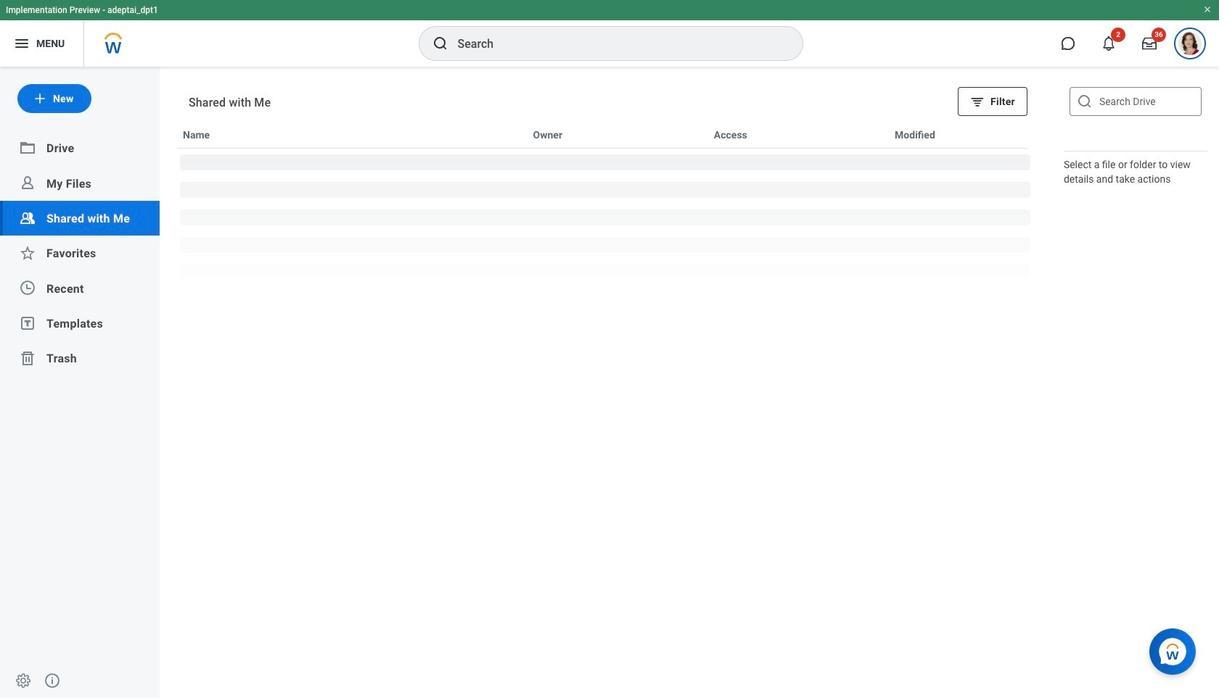 Task type: describe. For each thing, give the bounding box(es) containing it.
justify image
[[13, 35, 30, 52]]

clock image
[[19, 280, 36, 297]]

grid inside item list element
[[177, 120, 1031, 698]]

inbox large image
[[1142, 36, 1157, 51]]

close environment banner image
[[1203, 5, 1212, 14]]

profile logan mcneil image
[[1179, 32, 1202, 58]]

user image
[[19, 175, 36, 192]]

filter image
[[970, 94, 985, 109]]

search drive field
[[1070, 87, 1202, 116]]

Search Workday  search field
[[458, 28, 773, 60]]



Task type: vqa. For each thing, say whether or not it's contained in the screenshot.
Plus icon
yes



Task type: locate. For each thing, give the bounding box(es) containing it.
notifications large image
[[1102, 36, 1116, 51]]

banner
[[0, 0, 1219, 67]]

0 horizontal spatial search image
[[432, 35, 449, 52]]

row
[[177, 120, 1028, 149]]

item list element
[[160, 67, 1045, 699]]

plus image
[[33, 91, 47, 106]]

folder open image
[[19, 139, 36, 157]]

1 horizontal spatial search image
[[1076, 93, 1094, 110]]

1 vertical spatial search image
[[1076, 93, 1094, 110]]

gear image
[[15, 673, 32, 690]]

shared with me image
[[19, 210, 36, 227]]

0 vertical spatial search image
[[432, 35, 449, 52]]

search image
[[432, 35, 449, 52], [1076, 93, 1094, 110]]

grid
[[177, 120, 1031, 698]]

row inside grid
[[177, 120, 1028, 149]]

trash image
[[19, 350, 36, 367]]

star image
[[19, 245, 36, 262]]

info image
[[44, 673, 61, 690]]



